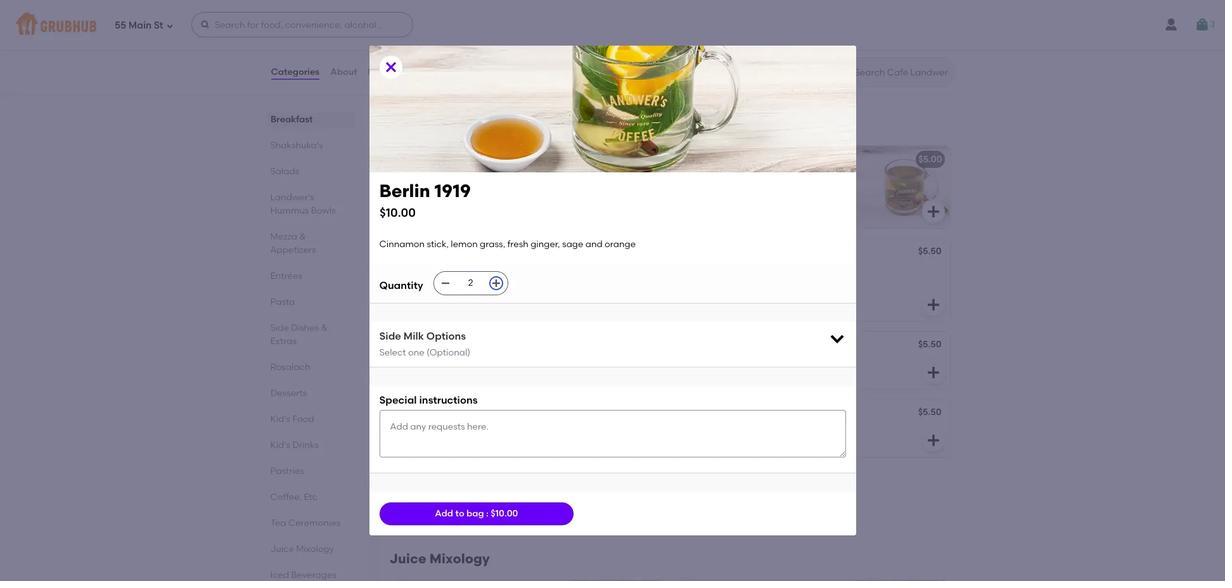 Task type: vqa. For each thing, say whether or not it's contained in the screenshot.
first
no



Task type: locate. For each thing, give the bounding box(es) containing it.
kid's food
[[270, 414, 314, 425]]

1 horizontal spatial orange
[[605, 239, 636, 250]]

tea ceremonies up "juice mixology" tab
[[270, 518, 340, 529]]

desserts tab
[[270, 387, 350, 400]]

1 horizontal spatial side
[[379, 330, 401, 342]]

2 vertical spatial and
[[454, 278, 472, 289]]

categories button
[[270, 49, 320, 95]]

kid's inside 'tab'
[[270, 414, 290, 425]]

rosalach tab
[[270, 361, 350, 374]]

side inside side milk options select one (optional)
[[379, 330, 401, 342]]

mixology down to
[[429, 551, 490, 567]]

1 vertical spatial &
[[299, 231, 306, 242]]

blend
[[713, 154, 738, 165]]

tea inside tab
[[270, 518, 286, 529]]

berlin up "quantity"
[[400, 247, 424, 258]]

tea down coffee,
[[270, 518, 286, 529]]

bag
[[466, 508, 484, 519]]

kid's drinks tab
[[270, 439, 350, 452]]

2 horizontal spatial ginger,
[[778, 172, 808, 183]]

search icon image
[[834, 65, 850, 80]]

kid's
[[270, 414, 290, 425], [270, 440, 290, 451]]

1 vertical spatial ceremonies
[[288, 518, 340, 529]]

berlin for berlin 1919
[[400, 247, 424, 258]]

ceremonies
[[417, 116, 497, 132], [288, 518, 340, 529]]

&
[[715, 198, 721, 208], [299, 231, 306, 242], [321, 323, 328, 333]]

side inside side dishes & extras
[[270, 323, 289, 333]]

to
[[455, 508, 464, 519]]

main
[[128, 19, 152, 31]]

orange
[[605, 239, 636, 250], [474, 278, 505, 289]]

0 vertical spatial berlin
[[379, 180, 430, 202]]

ginger, inside "cinnamon stick, fresh ginger, mint and the landwer mix (cinnamon, cloves, & nutmeg)"
[[778, 172, 808, 183]]

add
[[435, 508, 453, 519]]

cinnamon up "quantity"
[[379, 239, 425, 250]]

tea ceremonies inside tab
[[270, 518, 340, 529]]

iced
[[270, 570, 289, 581]]

fresh mint tea image
[[571, 146, 666, 228]]

1 horizontal spatial juice mixology
[[389, 551, 490, 567]]

0 vertical spatial sage
[[562, 239, 583, 250]]

svg image
[[166, 22, 173, 29], [642, 66, 657, 81], [440, 278, 450, 288], [491, 278, 501, 288], [926, 297, 941, 312], [926, 433, 941, 448]]

hummus
[[270, 205, 309, 216]]

side up extras
[[270, 323, 289, 333]]

1 vertical spatial $10.00
[[491, 508, 518, 519]]

0 horizontal spatial and
[[454, 278, 472, 289]]

1 horizontal spatial &
[[321, 323, 328, 333]]

iced beverages tab
[[270, 569, 350, 581]]

1 vertical spatial cinnamon stick, lemon grass, fresh ginger, sage and orange
[[400, 265, 549, 289]]

1 vertical spatial and
[[585, 239, 603, 250]]

55 main st
[[115, 19, 163, 31]]

2 vertical spatial fresh
[[528, 265, 549, 276]]

1 vertical spatial mint
[[730, 408, 749, 419]]

ceremonies down 'etc'
[[288, 518, 340, 529]]

0 vertical spatial ceremonies
[[417, 116, 497, 132]]

$10.00 up the "berlin 1919"
[[379, 205, 415, 220]]

1 horizontal spatial and
[[585, 239, 603, 250]]

& right dishes
[[321, 323, 328, 333]]

pastries tab
[[270, 465, 350, 478]]

cinnamon stick, lemon grass, fresh ginger, sage and orange up input item quantity number field
[[379, 239, 636, 250]]

cinnamon up the
[[684, 172, 729, 183]]

juice
[[270, 544, 294, 555], [389, 551, 426, 567]]

0 horizontal spatial orange
[[474, 278, 505, 289]]

ginger,
[[778, 172, 808, 183], [531, 239, 560, 250], [400, 278, 429, 289]]

0 horizontal spatial $10.00
[[379, 205, 415, 220]]

1 horizontal spatial ginger,
[[531, 239, 560, 250]]

0 horizontal spatial juice
[[270, 544, 294, 555]]

cloves,
[[684, 198, 713, 208]]

berlin
[[379, 180, 430, 202], [400, 247, 424, 258]]

1919 inside berlin 1919 $10.00
[[434, 180, 471, 202]]

sage
[[562, 239, 583, 250], [431, 278, 452, 289]]

& down the
[[715, 198, 721, 208]]

house blend tea image
[[855, 146, 950, 228]]

crimson berry
[[400, 340, 461, 351]]

cinnamon inside "cinnamon stick, fresh ginger, mint and the landwer mix (cinnamon, cloves, & nutmeg)"
[[684, 172, 729, 183]]

0 horizontal spatial mixology
[[296, 544, 334, 555]]

berlin inside berlin 1919 $10.00
[[379, 180, 430, 202]]

kid's left food
[[270, 414, 290, 425]]

0 vertical spatial 1919
[[434, 180, 471, 202]]

cinnamon for house
[[684, 172, 729, 183]]

2 horizontal spatial &
[[715, 198, 721, 208]]

mixology inside "juice mixology" tab
[[296, 544, 334, 555]]

mixology up beverages
[[296, 544, 334, 555]]

Special instructions text field
[[379, 410, 846, 458]]

Search Cafe Landwer search field
[[853, 67, 950, 79]]

Input item quantity number field
[[457, 272, 485, 295]]

1 vertical spatial lemon
[[471, 265, 498, 276]]

stick, inside cinnamon stick, lemon grass, fresh ginger, sage and orange
[[447, 265, 469, 276]]

rosalach
[[270, 362, 310, 373]]

and inside cinnamon stick, lemon grass, fresh ginger, sage and orange
[[454, 278, 472, 289]]

0 vertical spatial cinnamon
[[684, 172, 729, 183]]

0 vertical spatial orange
[[605, 239, 636, 250]]

grass, up input item quantity number field
[[480, 239, 505, 250]]

cinnamon inside cinnamon stick, lemon grass, fresh ginger, sage and orange
[[400, 265, 445, 276]]

berlin down 'fresh'
[[379, 180, 430, 202]]

vanilla
[[400, 476, 429, 487]]

2 horizontal spatial and
[[684, 185, 701, 196]]

0 vertical spatial and
[[684, 185, 701, 196]]

0 vertical spatial ginger,
[[778, 172, 808, 183]]

0 horizontal spatial sage
[[431, 278, 452, 289]]

salads tab
[[270, 165, 350, 178]]

cinnamon stick, lemon grass, fresh ginger, sage and orange down the "berlin 1919"
[[400, 265, 549, 289]]

cinnamon
[[684, 172, 729, 183], [379, 239, 425, 250], [400, 265, 445, 276]]

0 vertical spatial grass,
[[480, 239, 505, 250]]

2 $5.50 button from the top
[[676, 332, 950, 389]]

0 horizontal spatial ginger,
[[400, 278, 429, 289]]

0 horizontal spatial mint
[[425, 154, 444, 165]]

juice mixology up iced beverages
[[270, 544, 334, 555]]

0 horizontal spatial juice mixology
[[270, 544, 334, 555]]

mezza & appetizers tab
[[270, 230, 350, 257]]

2 vertical spatial cinnamon
[[400, 265, 445, 276]]

the
[[703, 185, 717, 196]]

fresh inside "cinnamon stick, fresh ginger, mint and the landwer mix (cinnamon, cloves, & nutmeg)"
[[755, 172, 776, 183]]

desserts
[[270, 388, 307, 399]]

$5.00 for fresh mint tea
[[635, 154, 658, 165]]

grass,
[[480, 239, 505, 250], [500, 265, 526, 276]]

1 vertical spatial 1919
[[427, 247, 444, 258]]

1 vertical spatial cinnamon
[[379, 239, 425, 250]]

2 vertical spatial stick,
[[447, 265, 469, 276]]

3 button
[[1195, 13, 1215, 36]]

grass, right input item quantity number field
[[500, 265, 526, 276]]

vanilla roobios
[[400, 476, 467, 487]]

and up options
[[454, 278, 472, 289]]

side
[[270, 323, 289, 333], [379, 330, 401, 342]]

categories
[[271, 66, 320, 77]]

1 horizontal spatial mint
[[730, 408, 749, 419]]

one
[[408, 347, 424, 358]]

1 vertical spatial sage
[[431, 278, 452, 289]]

0 vertical spatial cinnamon stick, lemon grass, fresh ginger, sage and orange
[[379, 239, 636, 250]]

fresh
[[755, 172, 776, 183], [507, 239, 529, 250], [528, 265, 549, 276]]

mint right 'fresh'
[[425, 154, 444, 165]]

ginger
[[400, 408, 429, 419]]

svg image inside main navigation navigation
[[166, 22, 173, 29]]

berlin 1919 $10.00
[[379, 180, 471, 220]]

1 vertical spatial berlin
[[400, 247, 424, 258]]

0 vertical spatial $5.50 button
[[676, 239, 950, 321]]

and down 'fresh mint tea' image
[[585, 239, 603, 250]]

reviews button
[[367, 49, 404, 95]]

0 vertical spatial fresh
[[755, 172, 776, 183]]

$10.00 right the : on the left bottom
[[491, 508, 518, 519]]

lemon
[[431, 408, 461, 419]]

1919 down berlin 1919 $10.00
[[427, 247, 444, 258]]

berlin for berlin 1919 $10.00
[[379, 180, 430, 202]]

kid's inside tab
[[270, 440, 290, 451]]

tea ceremonies
[[389, 116, 497, 132], [270, 518, 340, 529]]

tea up 'fresh'
[[389, 116, 414, 132]]

1 vertical spatial tea ceremonies
[[270, 518, 340, 529]]

reviews
[[368, 66, 403, 77]]

kid's left drinks
[[270, 440, 290, 451]]

2 vertical spatial &
[[321, 323, 328, 333]]

landwer's hummus bowls
[[270, 192, 336, 216]]

$5.50 button
[[676, 239, 950, 321], [676, 332, 950, 389]]

$10.00 inside berlin 1919 $10.00
[[379, 205, 415, 220]]

tea ceremonies up fresh mint tea
[[389, 116, 497, 132]]

svg image
[[1195, 17, 1210, 32], [200, 20, 210, 30], [383, 60, 398, 75], [926, 204, 941, 219], [642, 297, 657, 312], [828, 330, 846, 347], [642, 365, 657, 380], [926, 365, 941, 380]]

$10.00
[[379, 205, 415, 220], [491, 508, 518, 519]]

1 horizontal spatial ceremonies
[[417, 116, 497, 132]]

food
[[292, 414, 314, 425]]

1919
[[434, 180, 471, 202], [427, 247, 444, 258]]

mint
[[810, 172, 829, 183]]

coffee,
[[270, 492, 302, 503]]

1 vertical spatial kid's
[[270, 440, 290, 451]]

1 vertical spatial $5.50 button
[[676, 332, 950, 389]]

pasta tab
[[270, 295, 350, 309]]

and
[[684, 185, 701, 196], [585, 239, 603, 250], [454, 278, 472, 289]]

1 vertical spatial fresh
[[507, 239, 529, 250]]

side for milk
[[379, 330, 401, 342]]

1 vertical spatial grass,
[[500, 265, 526, 276]]

1 kid's from the top
[[270, 414, 290, 425]]

cinnamon down the "berlin 1919"
[[400, 265, 445, 276]]

juice mixology
[[270, 544, 334, 555], [389, 551, 490, 567]]

svg image inside '3' button
[[1195, 17, 1210, 32]]

mint
[[425, 154, 444, 165], [730, 408, 749, 419]]

entrées
[[270, 271, 302, 281]]

st
[[154, 19, 163, 31]]

cinnamon stick, lemon grass, fresh ginger, sage and orange
[[379, 239, 636, 250], [400, 265, 549, 289]]

juice mixology inside tab
[[270, 544, 334, 555]]

1 horizontal spatial juice
[[389, 551, 426, 567]]

0 horizontal spatial tea ceremonies
[[270, 518, 340, 529]]

stick, inside "cinnamon stick, fresh ginger, mint and the landwer mix (cinnamon, cloves, & nutmeg)"
[[731, 172, 753, 183]]

0 vertical spatial $10.00
[[379, 205, 415, 220]]

2 vertical spatial ginger,
[[400, 278, 429, 289]]

ceremonies up fresh mint tea
[[417, 116, 497, 132]]

side milk options select one (optional)
[[379, 330, 470, 358]]

2 kid's from the top
[[270, 440, 290, 451]]

0 horizontal spatial side
[[270, 323, 289, 333]]

fresh mint tea
[[400, 154, 462, 165]]

mint right moroccan
[[730, 408, 749, 419]]

breakfast
[[270, 114, 312, 125]]

$5.00
[[635, 154, 658, 165], [919, 154, 942, 165], [635, 247, 658, 258]]

1919 down fresh mint tea
[[434, 180, 471, 202]]

mixology
[[296, 544, 334, 555], [429, 551, 490, 567]]

0 horizontal spatial ceremonies
[[288, 518, 340, 529]]

juice mixology down 'add'
[[389, 551, 490, 567]]

roobios
[[431, 476, 467, 487]]

sage inside cinnamon stick, lemon grass, fresh ginger, sage and orange
[[431, 278, 452, 289]]

0 vertical spatial kid's
[[270, 414, 290, 425]]

0 vertical spatial &
[[715, 198, 721, 208]]

$5.50
[[918, 246, 941, 257], [918, 339, 941, 350], [634, 407, 658, 418], [918, 407, 941, 418], [634, 475, 658, 486]]

drinks
[[292, 440, 319, 451]]

1 horizontal spatial tea ceremonies
[[389, 116, 497, 132]]

side dishes & extras
[[270, 323, 328, 347]]

0 horizontal spatial &
[[299, 231, 306, 242]]

& up "appetizers"
[[299, 231, 306, 242]]

side up select
[[379, 330, 401, 342]]

stick,
[[731, 172, 753, 183], [427, 239, 449, 250], [447, 265, 469, 276]]

and up 'cloves,'
[[684, 185, 701, 196]]

0 vertical spatial mint
[[425, 154, 444, 165]]

0 vertical spatial stick,
[[731, 172, 753, 183]]

mezza & appetizers
[[270, 231, 316, 255]]

side for dishes
[[270, 323, 289, 333]]



Task type: describe. For each thing, give the bounding box(es) containing it.
berlin 1919
[[400, 247, 444, 258]]

:
[[486, 508, 489, 519]]

breakfast tab
[[270, 113, 350, 126]]

salads
[[270, 166, 299, 177]]

etc
[[304, 492, 318, 503]]

crimson
[[400, 340, 436, 351]]

instructions
[[419, 394, 478, 406]]

add to bag : $10.00
[[435, 508, 518, 519]]

pastries
[[270, 466, 304, 477]]

0 vertical spatial lemon
[[451, 239, 478, 250]]

fresh
[[400, 154, 423, 165]]

1 $5.50 button from the top
[[676, 239, 950, 321]]

extras
[[270, 336, 297, 347]]

iced beverages
[[270, 570, 336, 581]]

matcha
[[400, 16, 433, 27]]

house
[[684, 154, 711, 165]]

ginger lemon
[[400, 408, 461, 419]]

0 vertical spatial tea ceremonies
[[389, 116, 497, 132]]

tea right blend
[[740, 154, 755, 165]]

moroccan
[[684, 408, 728, 419]]

side dishes & extras tab
[[270, 321, 350, 348]]

house blend tea
[[684, 154, 755, 165]]

ginger, inside cinnamon stick, lemon grass, fresh ginger, sage and orange
[[400, 278, 429, 289]]

special instructions
[[379, 394, 478, 406]]

matcha button
[[392, 8, 666, 90]]

moroccan mint
[[684, 408, 749, 419]]

bowls
[[311, 205, 336, 216]]

special
[[379, 394, 417, 406]]

55
[[115, 19, 126, 31]]

mix
[[766, 185, 781, 196]]

kid's drinks
[[270, 440, 319, 451]]

(cinnamon,
[[783, 185, 832, 196]]

stick, for 1919
[[447, 265, 469, 276]]

about
[[330, 66, 357, 77]]

dishes
[[291, 323, 319, 333]]

cinnamon for berlin
[[400, 265, 445, 276]]

(optional)
[[427, 347, 470, 358]]

1 vertical spatial ginger,
[[531, 239, 560, 250]]

kid's for kid's drinks
[[270, 440, 290, 451]]

juice inside "juice mixology" tab
[[270, 544, 294, 555]]

and inside "cinnamon stick, fresh ginger, mint and the landwer mix (cinnamon, cloves, & nutmeg)"
[[684, 185, 701, 196]]

main navigation navigation
[[0, 0, 1225, 49]]

$5.00 for berlin 1919
[[635, 247, 658, 258]]

beverages
[[291, 570, 336, 581]]

about button
[[330, 49, 358, 95]]

1 vertical spatial orange
[[474, 278, 505, 289]]

berry
[[438, 340, 461, 351]]

entrées tab
[[270, 269, 350, 283]]

juice mixology tab
[[270, 543, 350, 556]]

3
[[1210, 19, 1215, 30]]

1 horizontal spatial sage
[[562, 239, 583, 250]]

coffee, etc tab
[[270, 491, 350, 504]]

ceremonies inside tab
[[288, 518, 340, 529]]

cinnamon stick, fresh ginger, mint and the landwer mix (cinnamon, cloves, & nutmeg)
[[684, 172, 832, 208]]

landwer
[[719, 185, 764, 196]]

& inside mezza & appetizers
[[299, 231, 306, 242]]

shakshuka's
[[270, 140, 323, 151]]

options
[[426, 330, 466, 342]]

mezza
[[270, 231, 297, 242]]

select
[[379, 347, 406, 358]]

kid's for kid's food
[[270, 414, 290, 425]]

stick, for blend
[[731, 172, 753, 183]]

quantity
[[379, 279, 423, 291]]

kid's food tab
[[270, 413, 350, 426]]

1919 for berlin 1919
[[427, 247, 444, 258]]

pasta
[[270, 297, 295, 307]]

1 horizontal spatial $10.00
[[491, 508, 518, 519]]

coffee, etc
[[270, 492, 318, 503]]

mint for moroccan
[[730, 408, 749, 419]]

& inside "cinnamon stick, fresh ginger, mint and the landwer mix (cinnamon, cloves, & nutmeg)"
[[715, 198, 721, 208]]

mint for fresh
[[425, 154, 444, 165]]

grass, inside cinnamon stick, lemon grass, fresh ginger, sage and orange
[[500, 265, 526, 276]]

landwer's
[[270, 192, 314, 203]]

crimson berry button
[[392, 332, 666, 389]]

$5.00 for house blend tea
[[919, 154, 942, 165]]

appetizers
[[270, 245, 316, 255]]

1 horizontal spatial mixology
[[429, 551, 490, 567]]

1 vertical spatial stick,
[[427, 239, 449, 250]]

shakshuka's tab
[[270, 139, 350, 152]]

tea right 'fresh'
[[446, 154, 462, 165]]

tea ceremonies tab
[[270, 517, 350, 530]]

nutmeg)
[[724, 198, 760, 208]]

berlin 1919 image
[[571, 239, 666, 321]]

milk
[[404, 330, 424, 342]]

1919 for berlin 1919 $10.00
[[434, 180, 471, 202]]

landwer's hummus bowls tab
[[270, 191, 350, 217]]

& inside side dishes & extras
[[321, 323, 328, 333]]

matcha image
[[571, 8, 666, 90]]



